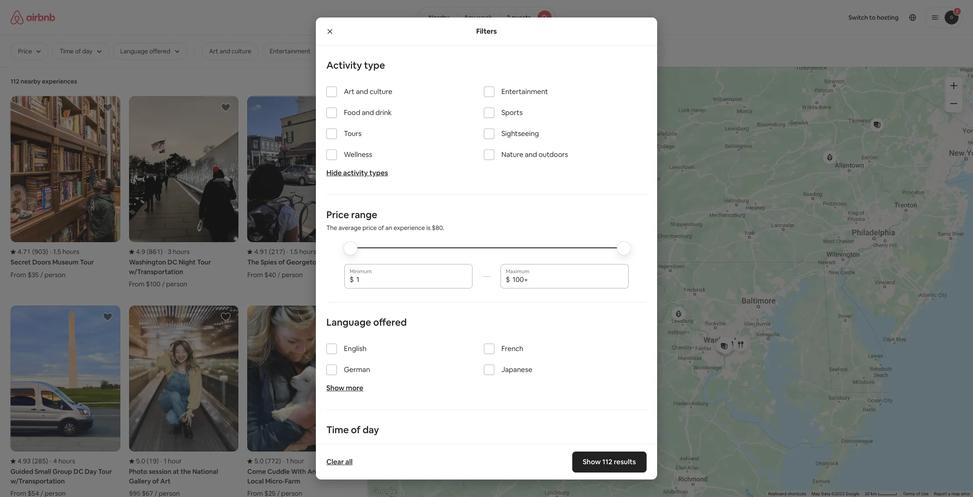 Task type: locate. For each thing, give the bounding box(es) containing it.
· 1 hour inside come cuddle with animals on a local micro-farm group
[[283, 458, 304, 466]]

· for (285)
[[50, 458, 51, 466]]

add to wishlist image
[[102, 102, 113, 113], [221, 102, 231, 113], [339, 312, 350, 323]]

data
[[822, 492, 831, 497]]

of inside "photo session at the national gallery of art"
[[152, 478, 159, 486]]

hours up museum
[[62, 248, 79, 256]]

1.5
[[53, 248, 61, 256], [290, 248, 298, 256]]

None search field
[[418, 7, 556, 28]]

culture
[[232, 47, 251, 55], [370, 87, 393, 96]]

an
[[386, 224, 392, 232]]

dc down 3
[[168, 258, 177, 267]]

0 vertical spatial the
[[327, 224, 337, 232]]

0 horizontal spatial tour
[[80, 258, 94, 267]]

· 1.5 hours inside secret doors museum tour group
[[50, 248, 79, 256]]

person inside the spies of georgetown from $40 / person
[[282, 271, 303, 279]]

show
[[327, 384, 345, 393], [583, 458, 601, 467]]

20
[[865, 492, 870, 497]]

· 1.5 hours up the 'georgetown'
[[287, 248, 316, 256]]

· left 4
[[50, 458, 51, 466]]

w/transportation inside washington dc night tour w/transportation from $100 / person
[[129, 268, 183, 276]]

the down price
[[327, 224, 337, 232]]

hour up "at"
[[168, 458, 182, 466]]

1.5 up the 'georgetown'
[[290, 248, 298, 256]]

· inside washington dc night tour w/transportation group
[[164, 248, 166, 256]]

time of day
[[327, 424, 379, 436]]

1 inside photo session at the national gallery of art 'group'
[[164, 458, 167, 466]]

1 $ from the left
[[350, 275, 354, 285]]

w/transportation down the washington
[[129, 268, 183, 276]]

0 vertical spatial entertainment
[[270, 47, 311, 55]]

0 horizontal spatial · 1.5 hours
[[50, 248, 79, 256]]

the down 4.91
[[247, 258, 259, 267]]

/ right $40
[[278, 271, 280, 279]]

1 vertical spatial the
[[247, 258, 259, 267]]

0 horizontal spatial the
[[247, 258, 259, 267]]

1 horizontal spatial /
[[162, 280, 165, 289]]

add to wishlist image for secret doors museum tour from $35 / person
[[102, 102, 113, 113]]

· inside come cuddle with animals on a local micro-farm group
[[283, 458, 284, 466]]

1 horizontal spatial w/transportation
[[129, 268, 183, 276]]

· 1 hour for at
[[161, 458, 182, 466]]

sightseeing
[[502, 129, 539, 138]]

micro-
[[265, 478, 285, 486]]

and
[[220, 47, 230, 55], [356, 87, 368, 96], [362, 108, 374, 117], [525, 150, 537, 159]]

from for from $35
[[11, 271, 26, 279]]

$40
[[265, 271, 276, 279]]

hours up group
[[58, 458, 75, 466]]

tour right night
[[197, 258, 211, 267]]

hours inside the spies of georgetown group
[[299, 248, 316, 256]]

0 vertical spatial w/transportation
[[129, 268, 183, 276]]

of left the day
[[351, 424, 361, 436]]

1 hour from the left
[[168, 458, 182, 466]]

1 1 from the left
[[164, 458, 167, 466]]

$ for $ text field
[[350, 275, 354, 285]]

0 horizontal spatial from
[[11, 271, 26, 279]]

add to wishlist image inside secret doors museum tour group
[[102, 102, 113, 113]]

the inside price range the average price of an experience is $80.
[[327, 224, 337, 232]]

1 1.5 from the left
[[53, 248, 61, 256]]

0 horizontal spatial dc
[[74, 468, 83, 476]]

0 horizontal spatial $
[[350, 275, 354, 285]]

/ inside secret doors museum tour from $35 / person
[[40, 271, 43, 279]]

2 horizontal spatial person
[[282, 271, 303, 279]]

offered
[[373, 317, 407, 329]]

/ right the $35
[[40, 271, 43, 279]]

0 horizontal spatial art and culture
[[209, 47, 251, 55]]

the
[[327, 224, 337, 232], [247, 258, 259, 267]]

1 vertical spatial culture
[[370, 87, 393, 96]]

tour inside washington dc night tour w/transportation from $100 / person
[[197, 258, 211, 267]]

the spies of georgetown group
[[247, 96, 357, 279]]

· 1 hour inside photo session at the national gallery of art 'group'
[[161, 458, 182, 466]]

112 left the nearby on the top of page
[[11, 77, 19, 85]]

price
[[327, 209, 349, 221]]

0 vertical spatial show
[[327, 384, 345, 393]]

tour for washington dc night tour w/transportation
[[197, 258, 211, 267]]

add to wishlist image for washington dc night tour w/transportation from $100 / person
[[221, 102, 231, 113]]

4.71
[[18, 248, 31, 256]]

3
[[168, 248, 171, 256]]

art and culture
[[209, 47, 251, 55], [344, 87, 393, 96]]

4.9 out of 5 average rating,  861 reviews image
[[129, 248, 163, 256]]

1 vertical spatial w/transportation
[[11, 478, 65, 486]]

person down museum
[[44, 271, 66, 279]]

1
[[164, 458, 167, 466], [286, 458, 289, 466]]

$ text field
[[513, 276, 624, 285]]

hours right 3
[[173, 248, 190, 256]]

1 vertical spatial dc
[[74, 468, 83, 476]]

1.5 for of
[[290, 248, 298, 256]]

1 horizontal spatial hour
[[290, 458, 304, 466]]

· inside photo session at the national gallery of art 'group'
[[161, 458, 162, 466]]

20 km
[[865, 492, 878, 497]]

come cuddle with animals on a local micro-farm group
[[247, 306, 357, 498]]

tour right museum
[[80, 258, 94, 267]]

0 vertical spatial 112
[[11, 77, 19, 85]]

· right "(903)"
[[50, 248, 51, 256]]

1 horizontal spatial add to wishlist image
[[221, 312, 231, 323]]

the inside the spies of georgetown from $40 / person
[[247, 258, 259, 267]]

5.0 (19)
[[136, 458, 159, 466]]

4.93 (285)
[[18, 458, 48, 466]]

show for show 112 results
[[583, 458, 601, 467]]

1 horizontal spatial 5.0
[[254, 458, 264, 466]]

1 horizontal spatial tour
[[98, 468, 112, 476]]

from left $100
[[129, 280, 145, 289]]

of left an
[[378, 224, 384, 232]]

type
[[364, 59, 385, 71]]

1 horizontal spatial culture
[[370, 87, 393, 96]]

· for (772)
[[283, 458, 284, 466]]

2 horizontal spatial add to wishlist image
[[339, 312, 350, 323]]

none search field containing nearby
[[418, 7, 556, 28]]

2 5.0 from the left
[[254, 458, 264, 466]]

0 vertical spatial dc
[[168, 258, 177, 267]]

add to wishlist image
[[339, 102, 350, 113], [102, 312, 113, 323], [221, 312, 231, 323]]

hours inside secret doors museum tour group
[[62, 248, 79, 256]]

of down session
[[152, 478, 159, 486]]

Art and culture button
[[202, 42, 259, 60]]

english
[[344, 345, 367, 354]]

· left 3
[[164, 248, 166, 256]]

guided small group dc day tour w/transportation
[[11, 468, 112, 486]]

· inside the spies of georgetown group
[[287, 248, 288, 256]]

all
[[346, 458, 353, 467]]

/ right $100
[[162, 280, 165, 289]]

photo
[[129, 468, 147, 476]]

0 horizontal spatial hour
[[168, 458, 182, 466]]

language offered
[[327, 317, 407, 329]]

0 horizontal spatial 5.0
[[136, 458, 145, 466]]

· right the (772)
[[283, 458, 284, 466]]

dc left day
[[74, 468, 83, 476]]

1 up session
[[164, 458, 167, 466]]

$ text field
[[357, 276, 468, 285]]

· for (903)
[[50, 248, 51, 256]]

$100
[[146, 280, 161, 289]]

report a map error link
[[934, 492, 971, 497]]

0 horizontal spatial 1
[[164, 458, 167, 466]]

1 horizontal spatial 112
[[603, 458, 613, 467]]

1 inside come cuddle with animals on a local micro-farm group
[[286, 458, 289, 466]]

come cuddle with animals on a local micro-farm
[[247, 468, 349, 486]]

add to wishlist image for 4 hours
[[102, 312, 113, 323]]

person right $100
[[166, 280, 187, 289]]

add to wishlist image inside washington dc night tour w/transportation group
[[221, 102, 231, 113]]

5.0
[[136, 458, 145, 466], [254, 458, 264, 466]]

2 1 from the left
[[286, 458, 289, 466]]

show left results in the right of the page
[[583, 458, 601, 467]]

person down the 'georgetown'
[[282, 271, 303, 279]]

add to wishlist image inside come cuddle with animals on a local micro-farm group
[[339, 312, 350, 323]]

1 horizontal spatial 1
[[286, 458, 289, 466]]

0 horizontal spatial person
[[44, 271, 66, 279]]

0 horizontal spatial add to wishlist image
[[102, 312, 113, 323]]

0 horizontal spatial · 1 hour
[[161, 458, 182, 466]]

0 horizontal spatial culture
[[232, 47, 251, 55]]

of down (217)
[[278, 258, 285, 267]]

from down the secret at the left
[[11, 271, 26, 279]]

activity
[[327, 59, 362, 71]]

nearby
[[429, 14, 450, 21]]

1 horizontal spatial show
[[583, 458, 601, 467]]

2 hour from the left
[[290, 458, 304, 466]]

1 vertical spatial entertainment
[[502, 87, 548, 96]]

hour
[[168, 458, 182, 466], [290, 458, 304, 466]]

art
[[209, 47, 218, 55], [344, 87, 355, 96], [160, 478, 171, 486]]

person inside secret doors museum tour from $35 / person
[[44, 271, 66, 279]]

2 · 1 hour from the left
[[283, 458, 304, 466]]

(285)
[[32, 458, 48, 466]]

person inside washington dc night tour w/transportation from $100 / person
[[166, 280, 187, 289]]

4.93 out of 5 average rating,  285 reviews image
[[11, 458, 48, 466]]

price range the average price of an experience is $80.
[[327, 209, 444, 232]]

1 horizontal spatial art and culture
[[344, 87, 393, 96]]

1 horizontal spatial from
[[129, 280, 145, 289]]

· inside guided small group dc day tour w/transportation group
[[50, 458, 51, 466]]

keyboard shortcuts button
[[769, 492, 807, 498]]

112 left results in the right of the page
[[603, 458, 613, 467]]

1 vertical spatial art
[[344, 87, 355, 96]]

day
[[85, 468, 97, 476]]

hour inside come cuddle with animals on a local micro-farm group
[[290, 458, 304, 466]]

food and drink
[[344, 108, 392, 117]]

· 1 hour up "at"
[[161, 458, 182, 466]]

2 horizontal spatial add to wishlist image
[[339, 102, 350, 113]]

· for (861)
[[164, 248, 166, 256]]

5.0 for 5.0 (19)
[[136, 458, 145, 466]]

tour right day
[[98, 468, 112, 476]]

· inside secret doors museum tour group
[[50, 248, 51, 256]]

hour inside photo session at the national gallery of art 'group'
[[168, 458, 182, 466]]

1 horizontal spatial · 1.5 hours
[[287, 248, 316, 256]]

1 · 1 hour from the left
[[161, 458, 182, 466]]

· 1.5 hours up museum
[[50, 248, 79, 256]]

1 horizontal spatial $
[[506, 275, 510, 285]]

20 km button
[[863, 492, 901, 498]]

km
[[871, 492, 877, 497]]

0 horizontal spatial /
[[40, 271, 43, 279]]

w/transportation down small
[[11, 478, 65, 486]]

1 horizontal spatial 1.5
[[290, 248, 298, 256]]

hours inside washington dc night tour w/transportation group
[[173, 248, 190, 256]]

· for (19)
[[161, 458, 162, 466]]

from left $40
[[247, 271, 263, 279]]

5.0 up come
[[254, 458, 264, 466]]

· 1.5 hours for of
[[287, 248, 316, 256]]

0 vertical spatial culture
[[232, 47, 251, 55]]

· 1.5 hours for museum
[[50, 248, 79, 256]]

gallery
[[129, 478, 151, 486]]

group
[[53, 468, 72, 476]]

· 1.5 hours inside the spies of georgetown group
[[287, 248, 316, 256]]

/ inside the spies of georgetown from $40 / person
[[278, 271, 280, 279]]

0 horizontal spatial add to wishlist image
[[102, 102, 113, 113]]

tour inside secret doors museum tour from $35 / person
[[80, 258, 94, 267]]

/ inside washington dc night tour w/transportation from $100 / person
[[162, 280, 165, 289]]

add to wishlist image for 1.5 hours
[[339, 102, 350, 113]]

from for from $40
[[247, 271, 263, 279]]

2 $ from the left
[[506, 275, 510, 285]]

1 horizontal spatial add to wishlist image
[[221, 102, 231, 113]]

1 for 5.0 (772)
[[286, 458, 289, 466]]

from
[[11, 271, 26, 279], [247, 271, 263, 279], [129, 280, 145, 289]]

4.9 (861)
[[136, 248, 163, 256]]

2 horizontal spatial from
[[247, 271, 263, 279]]

google map
showing 24 experiences. region
[[368, 67, 974, 498]]

1 horizontal spatial dc
[[168, 258, 177, 267]]

hours up the 'georgetown'
[[299, 248, 316, 256]]

Sports button
[[382, 42, 415, 60]]

2 guests
[[507, 14, 531, 21]]

animals
[[308, 468, 332, 476]]

/
[[40, 271, 43, 279], [278, 271, 280, 279], [162, 280, 165, 289]]

1.5 inside secret doors museum tour group
[[53, 248, 61, 256]]

from inside secret doors museum tour from $35 / person
[[11, 271, 26, 279]]

2 horizontal spatial art
[[344, 87, 355, 96]]

dc
[[168, 258, 177, 267], [74, 468, 83, 476]]

1 horizontal spatial entertainment
[[502, 87, 548, 96]]

1 up cuddle
[[286, 458, 289, 466]]

0 horizontal spatial entertainment
[[270, 47, 311, 55]]

filters dialog
[[316, 18, 658, 498]]

secret doors museum tour from $35 / person
[[11, 258, 94, 279]]

· right (217)
[[287, 248, 288, 256]]

guided
[[11, 468, 33, 476]]

culture inside filters dialog
[[370, 87, 393, 96]]

1 · 1.5 hours from the left
[[50, 248, 79, 256]]

types
[[370, 169, 388, 178]]

2 horizontal spatial tour
[[197, 258, 211, 267]]

language
[[327, 317, 371, 329]]

2 horizontal spatial /
[[278, 271, 280, 279]]

hide
[[327, 169, 342, 178]]

0 vertical spatial art
[[209, 47, 218, 55]]

1 horizontal spatial person
[[166, 280, 187, 289]]

0 horizontal spatial w/transportation
[[11, 478, 65, 486]]

hours
[[62, 248, 79, 256], [173, 248, 190, 256], [299, 248, 316, 256], [58, 458, 75, 466]]

1 horizontal spatial the
[[327, 224, 337, 232]]

5.0 up photo
[[136, 458, 145, 466]]

hour up with
[[290, 458, 304, 466]]

1.5 up museum
[[53, 248, 61, 256]]

1 vertical spatial 112
[[603, 458, 613, 467]]

washington dc night tour w/transportation group
[[129, 96, 239, 289]]

1.5 for museum
[[53, 248, 61, 256]]

0 horizontal spatial 1.5
[[53, 248, 61, 256]]

person for of
[[282, 271, 303, 279]]

1 horizontal spatial art
[[209, 47, 218, 55]]

of inside the spies of georgetown from $40 / person
[[278, 258, 285, 267]]

1 horizontal spatial · 1 hour
[[283, 458, 304, 466]]

0 horizontal spatial 112
[[11, 77, 19, 85]]

nature and outdoors
[[502, 150, 568, 159]]

report
[[934, 492, 947, 497]]

1 vertical spatial show
[[583, 458, 601, 467]]

hide activity types
[[327, 169, 388, 178]]

0 horizontal spatial show
[[327, 384, 345, 393]]

zoom in image
[[951, 82, 958, 89]]

secret
[[11, 258, 31, 267]]

hours for museum
[[62, 248, 79, 256]]

2 · 1.5 hours from the left
[[287, 248, 316, 256]]

profile element
[[566, 0, 963, 35]]

0 horizontal spatial art
[[160, 478, 171, 486]]

on
[[334, 468, 343, 476]]

1 5.0 from the left
[[136, 458, 145, 466]]

2
[[507, 14, 510, 21]]

1 vertical spatial art and culture
[[344, 87, 393, 96]]

show left more
[[327, 384, 345, 393]]

map
[[952, 492, 961, 497]]

$
[[350, 275, 354, 285], [506, 275, 510, 285]]

5.0 inside photo session at the national gallery of art 'group'
[[136, 458, 145, 466]]

map data ©2023 google
[[812, 492, 860, 497]]

art and culture inside filters dialog
[[344, 87, 393, 96]]

2 1.5 from the left
[[290, 248, 298, 256]]

price
[[363, 224, 377, 232]]

terms of use link
[[903, 492, 929, 497]]

show inside "link"
[[583, 458, 601, 467]]

from inside the spies of georgetown from $40 / person
[[247, 271, 263, 279]]

2 vertical spatial art
[[160, 478, 171, 486]]

1.5 inside the spies of georgetown group
[[290, 248, 298, 256]]

· right (19)
[[161, 458, 162, 466]]

5.0 out of 5 average rating,  772 reviews image
[[247, 458, 281, 466]]

· 1 hour up with
[[283, 458, 304, 466]]

add to wishlist image inside photo session at the national gallery of art 'group'
[[221, 312, 231, 323]]

0 vertical spatial art and culture
[[209, 47, 251, 55]]

4.91 out of 5 average rating,  217 reviews image
[[247, 248, 285, 256]]

5.0 inside come cuddle with animals on a local micro-farm group
[[254, 458, 264, 466]]



Task type: describe. For each thing, give the bounding box(es) containing it.
4.93
[[18, 458, 31, 466]]

use
[[922, 492, 929, 497]]

(772)
[[265, 458, 281, 466]]

photo session at the national gallery of art group
[[129, 306, 239, 498]]

hour for with
[[290, 458, 304, 466]]

Entertainment button
[[262, 42, 318, 60]]

(861)
[[147, 248, 163, 256]]

museum
[[52, 258, 79, 267]]

map
[[812, 492, 821, 497]]

french
[[502, 345, 524, 354]]

4.91
[[254, 248, 268, 256]]

and inside button
[[220, 47, 230, 55]]

· for (217)
[[287, 248, 288, 256]]

experiences
[[42, 77, 77, 85]]

4.71 (903)
[[18, 248, 48, 256]]

google
[[846, 492, 860, 497]]

washington
[[129, 258, 166, 267]]

hours for night
[[173, 248, 190, 256]]

5.0 out of 5 average rating,  19 reviews image
[[129, 458, 159, 466]]

night
[[179, 258, 196, 267]]

$35
[[28, 271, 39, 279]]

$ for $ text box
[[506, 275, 510, 285]]

a
[[344, 468, 349, 476]]

come
[[247, 468, 266, 476]]

nearby
[[21, 77, 41, 85]]

from inside washington dc night tour w/transportation from $100 / person
[[129, 280, 145, 289]]

drink
[[376, 108, 392, 117]]

art inside "photo session at the national gallery of art"
[[160, 478, 171, 486]]

time
[[327, 424, 349, 436]]

(19)
[[147, 458, 159, 466]]

tour inside guided small group dc day tour w/transportation
[[98, 468, 112, 476]]

show for show more
[[327, 384, 345, 393]]

washington dc night tour w/transportation from $100 / person
[[129, 258, 211, 289]]

is
[[427, 224, 431, 232]]

dc inside guided small group dc day tour w/transportation
[[74, 468, 83, 476]]

local
[[247, 478, 264, 486]]

activity type
[[327, 59, 385, 71]]

5.0 for 5.0 (772)
[[254, 458, 264, 466]]

hour for at
[[168, 458, 182, 466]]

/ for from $40
[[278, 271, 280, 279]]

photo session at the national gallery of art
[[129, 468, 218, 486]]

4.71 out of 5 average rating,  903 reviews image
[[11, 248, 48, 256]]

Nature and outdoors button
[[547, 42, 621, 60]]

hide activity types button
[[327, 169, 388, 178]]

2 guests button
[[500, 7, 556, 28]]

person for museum
[[44, 271, 66, 279]]

zoom out image
[[951, 100, 958, 107]]

112 nearby experiences
[[11, 77, 77, 85]]

4
[[53, 458, 57, 466]]

hours for of
[[299, 248, 316, 256]]

google image
[[370, 486, 399, 498]]

w/transportation inside guided small group dc day tour w/transportation
[[11, 478, 65, 486]]

terms of use
[[903, 492, 929, 497]]

add to wishlist image for 1 hour
[[221, 312, 231, 323]]

keyboard
[[769, 492, 787, 497]]

Food and drink button
[[322, 42, 378, 60]]

the
[[181, 468, 191, 476]]

clear
[[327, 458, 344, 467]]

dc inside washington dc night tour w/transportation from $100 / person
[[168, 258, 177, 267]]

guided small group dc day tour w/transportation group
[[11, 306, 120, 498]]

Wellness button
[[504, 42, 544, 60]]

art and culture inside button
[[209, 47, 251, 55]]

more
[[346, 384, 364, 393]]

guests
[[512, 14, 531, 21]]

tour for secret doors museum tour
[[80, 258, 94, 267]]

secret doors museum tour group
[[11, 96, 120, 279]]

report a map error
[[934, 492, 971, 497]]

©2023
[[832, 492, 845, 497]]

4.9
[[136, 248, 145, 256]]

the spies of georgetown from $40 / person
[[247, 258, 326, 279]]

session
[[149, 468, 172, 476]]

5.0 (772)
[[254, 458, 281, 466]]

hours inside guided small group dc day tour w/transportation group
[[58, 458, 75, 466]]

culture inside button
[[232, 47, 251, 55]]

outdoors
[[539, 150, 568, 159]]

range
[[351, 209, 378, 221]]

· 3 hours
[[164, 248, 190, 256]]

show more
[[327, 384, 364, 393]]

terms
[[903, 492, 916, 497]]

clear all
[[327, 458, 353, 467]]

error
[[962, 492, 971, 497]]

farm
[[285, 478, 301, 486]]

georgetown
[[286, 258, 326, 267]]

art inside filters dialog
[[344, 87, 355, 96]]

1 for 5.0 (19)
[[164, 458, 167, 466]]

entertainment inside entertainment button
[[270, 47, 311, 55]]

(217)
[[269, 248, 285, 256]]

Tours button
[[419, 42, 449, 60]]

cuddle
[[268, 468, 290, 476]]

· 1 hour for with
[[283, 458, 304, 466]]

food
[[344, 108, 360, 117]]

(903)
[[32, 248, 48, 256]]

of inside price range the average price of an experience is $80.
[[378, 224, 384, 232]]

shortcuts
[[788, 492, 807, 497]]

/ for from $35
[[40, 271, 43, 279]]

112 inside "link"
[[603, 458, 613, 467]]

of left use
[[917, 492, 921, 497]]

average
[[339, 224, 361, 232]]

any week
[[464, 14, 493, 21]]

show 112 results
[[583, 458, 637, 467]]

tours
[[344, 129, 362, 138]]

clear all button
[[322, 454, 357, 471]]

· 4 hours
[[50, 458, 75, 466]]

Sightseeing button
[[453, 42, 501, 60]]

$80.
[[432, 224, 444, 232]]

a
[[949, 492, 951, 497]]

art inside art and culture button
[[209, 47, 218, 55]]

entertainment inside filters dialog
[[502, 87, 548, 96]]

small
[[35, 468, 51, 476]]

week
[[477, 14, 493, 21]]

national
[[193, 468, 218, 476]]

any
[[464, 14, 476, 21]]

day
[[363, 424, 379, 436]]

keyboard shortcuts
[[769, 492, 807, 497]]

4.91 (217)
[[254, 248, 285, 256]]

at
[[173, 468, 179, 476]]



Task type: vqa. For each thing, say whether or not it's contained in the screenshot.
1 hour Add to wishlist icon
yes



